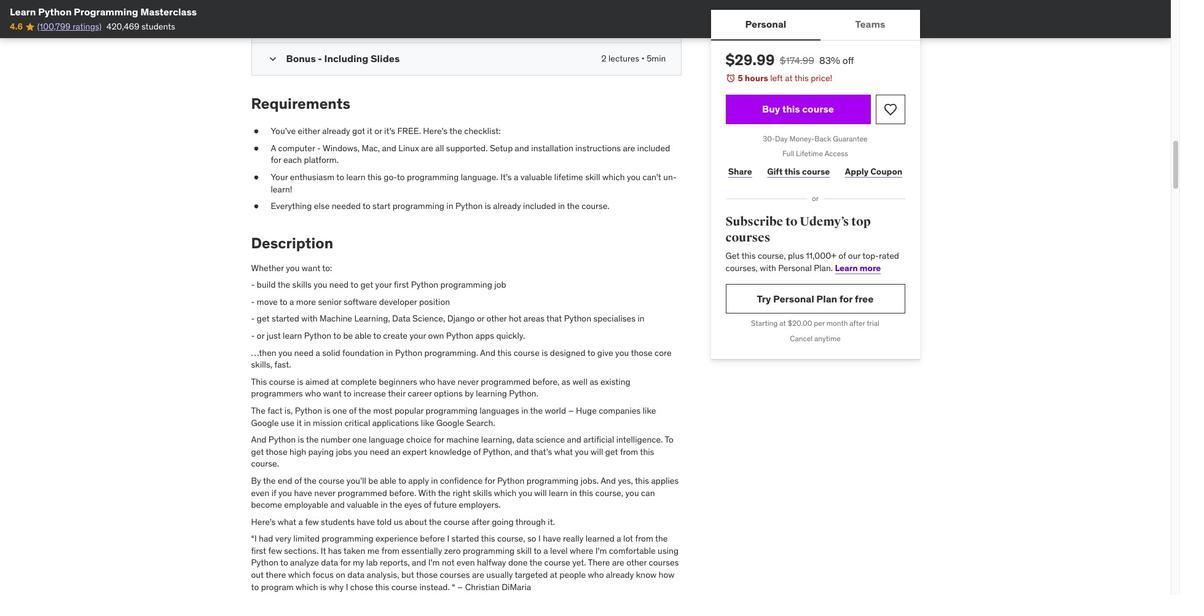 Task type: locate. For each thing, give the bounding box(es) containing it.
apply
[[408, 475, 429, 486]]

alarm image
[[726, 73, 736, 83]]

•
[[642, 53, 645, 64]]

1 vertical spatial learn
[[283, 330, 302, 341]]

xsmall image left you've
[[251, 126, 261, 138]]

paying
[[308, 446, 334, 457]]

got
[[352, 126, 365, 137]]

1 vertical spatial learn
[[835, 262, 858, 274]]

after inside starting at $20.00 per month after trial cancel anytime
[[850, 319, 866, 328]]

is down the focus
[[320, 582, 327, 593]]

0 horizontal spatial other
[[487, 313, 507, 324]]

able up foundation
[[355, 330, 371, 341]]

0 horizontal spatial more
[[296, 296, 316, 307]]

$174.99
[[780, 54, 815, 66]]

1 vertical spatial your
[[410, 330, 426, 341]]

including
[[324, 53, 369, 65]]

try personal plan for free
[[757, 293, 874, 305]]

limited
[[294, 533, 320, 544]]

a
[[514, 172, 519, 183], [290, 296, 294, 307], [316, 347, 320, 358], [299, 516, 303, 527], [617, 533, 621, 544], [544, 545, 548, 556]]

1 vertical spatial other
[[627, 557, 647, 568]]

courses,
[[726, 262, 758, 274]]

1 vertical spatial skill
[[517, 545, 532, 556]]

0 vertical spatial course,
[[758, 250, 786, 262]]

you up through
[[519, 487, 532, 498]]

will up through
[[535, 487, 547, 498]]

0 horizontal spatial data
[[321, 557, 338, 568]]

5
[[738, 73, 743, 84]]

about
[[405, 516, 427, 527]]

applications
[[372, 417, 419, 428]]

python down first
[[251, 557, 278, 568]]

0 vertical spatial –
[[568, 405, 574, 416]]

1 horizontal spatial one
[[352, 434, 367, 445]]

1 horizontal spatial able
[[380, 475, 397, 486]]

xsmall image
[[251, 143, 261, 155], [251, 172, 261, 184]]

eyes
[[404, 499, 422, 510]]

this up the courses,
[[742, 250, 756, 262]]

few down very
[[268, 545, 282, 556]]

1 horizontal spatial those
[[416, 569, 438, 581]]

0 horizontal spatial never
[[314, 487, 336, 498]]

1 vertical spatial –
[[458, 582, 463, 593]]

1 horizontal spatial i
[[447, 533, 450, 544]]

1 horizontal spatial students
[[321, 516, 355, 527]]

1 horizontal spatial and
[[480, 347, 496, 358]]

huge
[[576, 405, 597, 416]]

course down "level"
[[545, 557, 571, 568]]

to down out
[[251, 582, 259, 593]]

to down machine
[[333, 330, 341, 341]]

to inside subscribe to udemy's top courses
[[786, 214, 798, 229]]

tab list containing personal
[[711, 10, 920, 41]]

course left you'll
[[319, 475, 345, 486]]

this down the intelligence.
[[640, 446, 655, 457]]

starting
[[751, 319, 778, 328]]

udemy's
[[800, 214, 849, 229]]

0 horizontal spatial already
[[322, 126, 350, 137]]

1 vertical spatial be
[[369, 475, 378, 486]]

i right so
[[539, 533, 541, 544]]

languages
[[480, 405, 520, 416]]

your up developer
[[375, 279, 392, 290]]

python
[[38, 6, 72, 18], [456, 201, 483, 212], [564, 313, 592, 324], [304, 330, 332, 341], [446, 330, 474, 341], [395, 347, 422, 358], [295, 405, 322, 416], [269, 434, 296, 445], [498, 475, 525, 486], [251, 557, 278, 568]]

0 vertical spatial xsmall image
[[251, 126, 261, 138]]

per
[[814, 319, 825, 328]]

data down my on the left bottom of the page
[[348, 569, 365, 581]]

2 as from the left
[[590, 376, 599, 387]]

0 vertical spatial will
[[591, 446, 603, 457]]

analyze
[[290, 557, 319, 568]]

programming right start
[[393, 201, 445, 212]]

or
[[375, 126, 382, 137], [812, 194, 819, 203], [477, 313, 485, 324], [257, 330, 265, 341]]

1 vertical spatial personal
[[779, 262, 812, 274]]

0 horizontal spatial google
[[251, 417, 279, 428]]

0 vertical spatial students
[[142, 21, 175, 32]]

students down masterclass
[[142, 21, 175, 32]]

few
[[305, 516, 319, 527], [268, 545, 282, 556]]

in
[[447, 201, 454, 212], [558, 201, 565, 212], [638, 313, 645, 324], [386, 347, 393, 358], [522, 405, 528, 416], [304, 417, 311, 428], [431, 475, 438, 486], [570, 487, 577, 498], [381, 499, 388, 510]]

xsmall image left a on the top of the page
[[251, 143, 261, 155]]

included down lifetime
[[523, 201, 556, 212]]

there
[[266, 569, 286, 581]]

course. up by
[[251, 458, 279, 469]]

the left "world"
[[530, 405, 543, 416]]

0 horizontal spatial who
[[305, 388, 321, 399]]

1 vertical spatial those
[[266, 446, 288, 457]]

1 horizontal spatial course.
[[582, 201, 610, 212]]

more down top-
[[860, 262, 881, 274]]

before
[[420, 533, 445, 544]]

me
[[368, 545, 380, 556]]

very
[[275, 533, 291, 544]]

(100,799 ratings)
[[37, 21, 102, 32]]

0 vertical spatial already
[[322, 126, 350, 137]]

share button
[[726, 159, 755, 184]]

personal inside get this course, plus 11,000+ of our top-rated courses, with personal plan.
[[779, 262, 812, 274]]

learn right just
[[283, 330, 302, 341]]

you've
[[271, 126, 296, 137]]

learn for learn more
[[835, 262, 858, 274]]

your left own
[[410, 330, 426, 341]]

1 horizontal spatial more
[[860, 262, 881, 274]]

those left the core
[[631, 347, 653, 358]]

of down with at the bottom left
[[424, 499, 432, 510]]

from up "reports,"
[[382, 545, 400, 556]]

solid
[[322, 347, 340, 358]]

the down lifetime
[[567, 201, 580, 212]]

0 horizontal spatial able
[[355, 330, 371, 341]]

artificial
[[584, 434, 615, 445]]

– left huge
[[568, 405, 574, 416]]

1 as from the left
[[562, 376, 571, 387]]

to up the before.
[[399, 475, 406, 486]]

included up can't
[[638, 143, 670, 154]]

it
[[367, 126, 372, 137], [297, 417, 302, 428]]

like up 'choice'
[[421, 417, 434, 428]]

course inside the buy this course button
[[803, 103, 834, 115]]

that
[[547, 313, 562, 324]]

1 vertical spatial courses
[[649, 557, 679, 568]]

2 vertical spatial who
[[588, 569, 604, 581]]

0 horizontal spatial be
[[343, 330, 353, 341]]

students inside whether you want to: - build the skills you need to get your first python programming job - move to a more senior software developer position - get started with machine learning, data science, django or other hot areas that python specialises in - or just learn python to be able to create your own python apps quickly. …then you need a solid foundation in python programming. and this course is designed to give you those core skills, fast. this course is aimed at complete beginners who have never programmed before, as well as existing programmers who want to increase their career options by learning python. the fact is, python is one of the most popular programming languages in the world – huge companies like google use it in mission critical applications like google search. and python is the number one language choice for machine learning, data science and artificial intelligence. to get those high paying jobs you need an expert knowledge of python, and that's what you will get from this course. by the end of the course you'll be able to apply in confidence for python programming jobs. and yes, this applies even if you have never programmed before. with the right skills which you will learn in this course, you can become employable and valuable in the eyes of future employers. here's what a few students have told us about the course after going through it. "i had very limited programming experience before i started this course, so i have really learned a lot from the first few sections. it has taken me from essentially zero programming skill to a level where i'm comfortable using python to analyze data for my lab reports, and i'm not even halfway done the course yet. there are other courses out there which focus on data analysis, but those courses are usually targeted at people who already know how to program which is why i chose this course instead. " – christian dimaria
[[321, 516, 355, 527]]

one up mission
[[333, 405, 347, 416]]

it's
[[501, 172, 512, 183]]

0 vertical spatial xsmall image
[[251, 143, 261, 155]]

for up the knowledge
[[434, 434, 444, 445]]

1 vertical spatial programmed
[[338, 487, 387, 498]]

skill
[[585, 172, 601, 183], [517, 545, 532, 556]]

xsmall image for a
[[251, 143, 261, 155]]

0 vertical spatial courses
[[726, 230, 771, 245]]

like
[[643, 405, 656, 416], [421, 417, 434, 428]]

0 vertical spatial included
[[638, 143, 670, 154]]

1 xsmall image from the top
[[251, 143, 261, 155]]

1 vertical spatial started
[[452, 533, 479, 544]]

is,
[[285, 405, 293, 416]]

xsmall image
[[251, 126, 261, 138], [251, 201, 261, 213]]

want down aimed
[[323, 388, 342, 399]]

back
[[815, 134, 832, 143]]

which down instructions
[[603, 172, 625, 183]]

0 horizontal spatial learn
[[10, 6, 36, 18]]

starting at $20.00 per month after trial cancel anytime
[[751, 319, 880, 343]]

0 vertical spatial few
[[305, 516, 319, 527]]

2 horizontal spatial data
[[517, 434, 534, 445]]

requirements
[[251, 94, 350, 113]]

hot
[[509, 313, 522, 324]]

2 vertical spatial personal
[[774, 293, 815, 305]]

this down analysis,
[[375, 582, 390, 593]]

program
[[261, 582, 294, 593]]

those up instead.
[[416, 569, 438, 581]]

0 vertical spatial more
[[860, 262, 881, 274]]

where
[[570, 545, 594, 556]]

become
[[251, 499, 282, 510]]

programming
[[407, 172, 459, 183], [393, 201, 445, 212], [441, 279, 492, 290], [426, 405, 478, 416], [527, 475, 579, 486], [322, 533, 374, 544], [463, 545, 515, 556]]

other down the comfortable
[[627, 557, 647, 568]]

xsmall image left "everything"
[[251, 201, 261, 213]]

1 xsmall image from the top
[[251, 126, 261, 138]]

1 horizontal spatial included
[[638, 143, 670, 154]]

and right science
[[567, 434, 582, 445]]

0 horizontal spatial with
[[301, 313, 318, 324]]

either
[[298, 126, 320, 137]]

description
[[251, 234, 333, 253]]

1 horizontal spatial with
[[760, 262, 777, 274]]

at left $20.00
[[780, 319, 786, 328]]

– right "
[[458, 582, 463, 593]]

1 vertical spatial xsmall image
[[251, 172, 261, 184]]

1 horizontal spatial want
[[323, 388, 342, 399]]

here's
[[423, 126, 448, 137], [251, 516, 276, 527]]

valuable inside the your enthusiasm to learn this go-to programming language. it's a valuable lifetime skill which you can't un- learn!
[[521, 172, 552, 183]]

0 vertical spatial started
[[272, 313, 299, 324]]

senior
[[318, 296, 342, 307]]

able
[[355, 330, 371, 341], [380, 475, 397, 486]]

2 vertical spatial from
[[382, 545, 400, 556]]

0 horizontal spatial it
[[297, 417, 302, 428]]

for
[[271, 155, 281, 166], [840, 293, 853, 305], [434, 434, 444, 445], [485, 475, 495, 486], [340, 557, 351, 568]]

a right move
[[290, 296, 294, 307]]

2 lectures • 5min
[[602, 53, 666, 64]]

valuable down you'll
[[347, 499, 379, 510]]

plan.
[[814, 262, 833, 274]]

to right move
[[280, 296, 288, 307]]

apps
[[476, 330, 494, 341]]

0 vertical spatial learn
[[10, 6, 36, 18]]

are left all
[[421, 143, 434, 154]]

after inside whether you want to: - build the skills you need to get your first python programming job - move to a more senior software developer position - get started with machine learning, data science, django or other hot areas that python specialises in - or just learn python to be able to create your own python apps quickly. …then you need a solid foundation in python programming. and this course is designed to give you those core skills, fast. this course is aimed at complete beginners who have never programmed before, as well as existing programmers who want to increase their career options by learning python. the fact is, python is one of the most popular programming languages in the world – huge companies like google use it in mission critical applications like google search. and python is the number one language choice for machine learning, data science and artificial intelligence. to get those high paying jobs you need an expert knowledge of python, and that's what you will get from this course. by the end of the course you'll be able to apply in confidence for python programming jobs. and yes, this applies even if you have never programmed before. with the right skills which you will learn in this course, you can become employable and valuable in the eyes of future employers. here's what a few students have told us about the course after going through it. "i had very limited programming experience before i started this course, so i have really learned a lot from the first few sections. it has taken me from essentially zero programming skill to a level where i'm comfortable using python to analyze data for my lab reports, and i'm not even halfway done the course yet. there are other courses out there which focus on data analysis, but those courses are usually targeted at people who already know how to program which is why i chose this course instead. " – christian dimaria
[[472, 516, 490, 527]]

programming left job
[[441, 279, 492, 290]]

create
[[383, 330, 408, 341]]

1 vertical spatial here's
[[251, 516, 276, 527]]

$29.99
[[726, 50, 775, 69]]

get
[[361, 279, 373, 290], [257, 313, 270, 324], [251, 446, 264, 457], [606, 446, 618, 457]]

and down apps
[[480, 347, 496, 358]]

our
[[848, 250, 861, 262]]

1 horizontal spatial –
[[568, 405, 574, 416]]

you right if
[[278, 487, 292, 498]]

who
[[420, 376, 436, 387], [305, 388, 321, 399], [588, 569, 604, 581]]

tab list
[[711, 10, 920, 41]]

2 horizontal spatial course,
[[758, 250, 786, 262]]

valuable inside whether you want to: - build the skills you need to get your first python programming job - move to a more senior software developer position - get started with machine learning, data science, django or other hot areas that python specialises in - or just learn python to be able to create your own python apps quickly. …then you need a solid foundation in python programming. and this course is designed to give you those core skills, fast. this course is aimed at complete beginners who have never programmed before, as well as existing programmers who want to increase their career options by learning python. the fact is, python is one of the most popular programming languages in the world – huge companies like google use it in mission critical applications like google search. and python is the number one language choice for machine learning, data science and artificial intelligence. to get those high paying jobs you need an expert knowledge of python, and that's what you will get from this course. by the end of the course you'll be able to apply in confidence for python programming jobs. and yes, this applies even if you have never programmed before. with the right skills which you will learn in this course, you can become employable and valuable in the eyes of future employers. here's what a few students have told us about the course after going through it. "i had very limited programming experience before i started this course, so i have really learned a lot from the first few sections. it has taken me from essentially zero programming skill to a level where i'm comfortable using python to analyze data for my lab reports, and i'm not even halfway done the course yet. there are other courses out there which focus on data analysis, but those courses are usually targeted at people who already know how to program which is why i chose this course instead. " – christian dimaria
[[347, 499, 379, 510]]

yet.
[[573, 557, 586, 568]]

included
[[638, 143, 670, 154], [523, 201, 556, 212]]

2 vertical spatial those
[[416, 569, 438, 581]]

course, down going
[[497, 533, 526, 544]]

christian
[[465, 582, 500, 593]]

course inside gift this course 'link'
[[802, 166, 830, 177]]

small image
[[267, 53, 279, 65]]

are up christian
[[472, 569, 485, 581]]

0 vertical spatial i'm
[[596, 545, 607, 556]]

specialises
[[594, 313, 636, 324]]

whether
[[251, 262, 284, 273]]

right
[[453, 487, 471, 498]]

i right why on the left of the page
[[346, 582, 348, 593]]

0 vertical spatial data
[[517, 434, 534, 445]]

access
[[825, 149, 849, 158]]

0 vertical spatial your
[[375, 279, 392, 290]]

0 vertical spatial learn
[[346, 172, 366, 183]]

gift this course
[[768, 166, 830, 177]]

1 horizontal spatial skill
[[585, 172, 601, 183]]

1 vertical spatial one
[[352, 434, 367, 445]]

0 horizontal spatial what
[[278, 516, 296, 527]]

2 horizontal spatial learn
[[549, 487, 568, 498]]

programming down all
[[407, 172, 459, 183]]

1 horizontal spatial already
[[493, 201, 521, 212]]

0 horizontal spatial skill
[[517, 545, 532, 556]]

1 horizontal spatial it
[[367, 126, 372, 137]]

started
[[272, 313, 299, 324], [452, 533, 479, 544]]

0 vertical spatial programmed
[[481, 376, 531, 387]]

out
[[251, 569, 264, 581]]

already inside whether you want to: - build the skills you need to get your first python programming job - move to a more senior software developer position - get started with machine learning, data science, django or other hot areas that python specialises in - or just learn python to be able to create your own python apps quickly. …then you need a solid foundation in python programming. and this course is designed to give you those core skills, fast. this course is aimed at complete beginners who have never programmed before, as well as existing programmers who want to increase their career options by learning python. the fact is, python is one of the most popular programming languages in the world – huge companies like google use it in mission critical applications like google search. and python is the number one language choice for machine learning, data science and artificial intelligence. to get those high paying jobs you need an expert knowledge of python, and that's what you will get from this course. by the end of the course you'll be able to apply in confidence for python programming jobs. and yes, this applies even if you have never programmed before. with the right skills which you will learn in this course, you can become employable and valuable in the eyes of future employers. here's what a few students have told us about the course after going through it. "i had very limited programming experience before i started this course, so i have really learned a lot from the first few sections. it has taken me from essentially zero programming skill to a level where i'm comfortable using python to analyze data for my lab reports, and i'm not even halfway done the course yet. there are other courses out there which focus on data analysis, but those courses are usually targeted at people who already know how to program which is why i chose this course instead. " – christian dimaria
[[606, 569, 634, 581]]

course down lifetime
[[802, 166, 830, 177]]

learn more
[[835, 262, 881, 274]]

0 horizontal spatial course,
[[497, 533, 526, 544]]

valuable right it's
[[521, 172, 552, 183]]

0 vertical spatial course.
[[582, 201, 610, 212]]

to
[[665, 434, 674, 445]]

have up employable
[[294, 487, 312, 498]]

top
[[852, 214, 871, 229]]

started up zero at the bottom left of page
[[452, 533, 479, 544]]

83%
[[820, 54, 841, 66]]

0 horizontal spatial need
[[294, 347, 314, 358]]

your
[[375, 279, 392, 290], [410, 330, 426, 341]]

search.
[[466, 417, 495, 428]]

1 vertical spatial more
[[296, 296, 316, 307]]

rated
[[879, 250, 900, 262]]

personal down plus
[[779, 262, 812, 274]]

who down aimed
[[305, 388, 321, 399]]

2 vertical spatial already
[[606, 569, 634, 581]]

2 horizontal spatial those
[[631, 347, 653, 358]]

never up employable
[[314, 487, 336, 498]]

course. inside whether you want to: - build the skills you need to get your first python programming job - move to a more senior software developer position - get started with machine learning, data science, django or other hot areas that python specialises in - or just learn python to be able to create your own python apps quickly. …then you need a solid foundation in python programming. and this course is designed to give you those core skills, fast. this course is aimed at complete beginners who have never programmed before, as well as existing programmers who want to increase their career options by learning python. the fact is, python is one of the most popular programming languages in the world – huge companies like google use it in mission critical applications like google search. and python is the number one language choice for machine learning, data science and artificial intelligence. to get those high paying jobs you need an expert knowledge of python, and that's what you will get from this course. by the end of the course you'll be able to apply in confidence for python programming jobs. and yes, this applies even if you have never programmed before. with the right skills which you will learn in this course, you can become employable and valuable in the eyes of future employers. here's what a few students have told us about the course after going through it. "i had very limited programming experience before i started this course, so i have really learned a lot from the first few sections. it has taken me from essentially zero programming skill to a level where i'm comfortable using python to analyze data for my lab reports, and i'm not even halfway done the course yet. there are other courses out there which focus on data analysis, but those courses are usually targeted at people who already know how to program which is why i chose this course instead. " – christian dimaria
[[251, 458, 279, 469]]

i'm down learned
[[596, 545, 607, 556]]

1 vertical spatial and
[[251, 434, 267, 445]]

get down move
[[257, 313, 270, 324]]

already up "windows,"
[[322, 126, 350, 137]]

0 vertical spatial skill
[[585, 172, 601, 183]]

done
[[508, 557, 528, 568]]

bonus
[[286, 53, 316, 65]]

want left to:
[[302, 262, 321, 273]]

it inside whether you want to: - build the skills you need to get your first python programming job - move to a more senior software developer position - get started with machine learning, data science, django or other hot areas that python specialises in - or just learn python to be able to create your own python apps quickly. …then you need a solid foundation in python programming. and this course is designed to give you those core skills, fast. this course is aimed at complete beginners who have never programmed before, as well as existing programmers who want to increase their career options by learning python. the fact is, python is one of the most popular programming languages in the world – huge companies like google use it in mission critical applications like google search. and python is the number one language choice for machine learning, data science and artificial intelligence. to get those high paying jobs you need an expert knowledge of python, and that's what you will get from this course. by the end of the course you'll be able to apply in confidence for python programming jobs. and yes, this applies even if you have never programmed before. with the right skills which you will learn in this course, you can become employable and valuable in the eyes of future employers. here's what a few students have told us about the course after going through it. "i had very limited programming experience before i started this course, so i have really learned a lot from the first few sections. it has taken me from essentially zero programming skill to a level where i'm comfortable using python to analyze data for my lab reports, and i'm not even halfway done the course yet. there are other courses out there which focus on data analysis, but those courses are usually targeted at people who already know how to program which is why i chose this course instead. " – christian dimaria
[[297, 417, 302, 428]]

and
[[480, 347, 496, 358], [251, 434, 267, 445], [601, 475, 616, 486]]

0 horizontal spatial started
[[272, 313, 299, 324]]

1 vertical spatial it
[[297, 417, 302, 428]]

0 horizontal spatial your
[[375, 279, 392, 290]]

this
[[795, 73, 809, 84], [783, 103, 800, 115], [785, 166, 801, 177], [368, 172, 382, 183], [742, 250, 756, 262], [498, 347, 512, 358], [640, 446, 655, 457], [635, 475, 649, 486], [579, 487, 594, 498], [481, 533, 495, 544], [375, 582, 390, 593]]

other left hot
[[487, 313, 507, 324]]

personal up $29.99
[[746, 18, 787, 30]]

what up very
[[278, 516, 296, 527]]

courses up how
[[649, 557, 679, 568]]

0 vertical spatial after
[[850, 319, 866, 328]]

30-day money-back guarantee full lifetime access
[[763, 134, 868, 158]]

30-
[[763, 134, 775, 143]]

0 horizontal spatial i'm
[[429, 557, 440, 568]]

analysis,
[[367, 569, 399, 581]]

it.
[[548, 516, 555, 527]]

2 xsmall image from the top
[[251, 201, 261, 213]]

xsmall image for you've
[[251, 126, 261, 138]]

using
[[658, 545, 679, 556]]

you inside the your enthusiasm to learn this go-to programming language. it's a valuable lifetime skill which you can't un- learn!
[[627, 172, 641, 183]]

2 xsmall image from the top
[[251, 172, 261, 184]]

this right gift
[[785, 166, 801, 177]]

with left machine
[[301, 313, 318, 324]]

to:
[[322, 262, 332, 273]]

more inside whether you want to: - build the skills you need to get your first python programming job - move to a more senior software developer position - get started with machine learning, data science, django or other hot areas that python specialises in - or just learn python to be able to create your own python apps quickly. …then you need a solid foundation in python programming. and this course is designed to give you those core skills, fast. this course is aimed at complete beginners who have never programmed before, as well as existing programmers who want to increase their career options by learning python. the fact is, python is one of the most popular programming languages in the world – huge companies like google use it in mission critical applications like google search. and python is the number one language choice for machine learning, data science and artificial intelligence. to get those high paying jobs you need an expert knowledge of python, and that's what you will get from this course. by the end of the course you'll be able to apply in confidence for python programming jobs. and yes, this applies even if you have never programmed before. with the right skills which you will learn in this course, you can become employable and valuable in the eyes of future employers. here's what a few students have told us about the course after going through it. "i had very limited programming experience before i started this course, so i have really learned a lot from the first few sections. it has taken me from essentially zero programming skill to a level where i'm comfortable using python to analyze data for my lab reports, and i'm not even halfway done the course yet. there are other courses out there which focus on data analysis, but those courses are usually targeted at people who already know how to program which is why i chose this course instead. " – christian dimaria
[[296, 296, 316, 307]]

skills up employers.
[[473, 487, 492, 498]]



Task type: describe. For each thing, give the bounding box(es) containing it.
course, inside get this course, plus 11,000+ of our top-rated courses, with personal plan.
[[758, 250, 786, 262]]

bonus - including slides
[[286, 53, 400, 65]]

learning,
[[481, 434, 515, 445]]

are down the comfortable
[[612, 557, 625, 568]]

1 vertical spatial what
[[278, 516, 296, 527]]

lab
[[366, 557, 378, 568]]

expert
[[403, 446, 427, 457]]

xsmall image for your
[[251, 172, 261, 184]]

plan
[[817, 293, 838, 305]]

the up before
[[429, 516, 442, 527]]

experience
[[376, 533, 418, 544]]

use
[[281, 417, 295, 428]]

xsmall image for everything
[[251, 201, 261, 213]]

language
[[369, 434, 404, 445]]

this inside 'link'
[[785, 166, 801, 177]]

which down the focus
[[296, 582, 318, 593]]

apply coupon
[[845, 166, 903, 177]]

5min
[[647, 53, 666, 64]]

is up mission
[[324, 405, 331, 416]]

zero
[[444, 545, 461, 556]]

you down description
[[286, 262, 300, 273]]

0 vertical spatial and
[[480, 347, 496, 358]]

a left lot
[[617, 533, 621, 544]]

reports,
[[380, 557, 410, 568]]

ratings)
[[73, 21, 102, 32]]

5 hours left at this price!
[[738, 73, 833, 84]]

a inside the your enthusiasm to learn this go-to programming language. it's a valuable lifetime skill which you can't un- learn!
[[514, 172, 519, 183]]

this down quickly.
[[498, 347, 512, 358]]

2 vertical spatial learn
[[549, 487, 568, 498]]

this inside get this course, plus 11,000+ of our top-rated courses, with personal plan.
[[742, 250, 756, 262]]

1 vertical spatial included
[[523, 201, 556, 212]]

buy
[[763, 103, 780, 115]]

"i
[[251, 533, 257, 544]]

coupon
[[871, 166, 903, 177]]

in up told on the left bottom
[[381, 499, 388, 510]]

of up the critical
[[349, 405, 357, 416]]

is left aimed
[[297, 376, 304, 387]]

anytime
[[815, 334, 841, 343]]

1 horizontal spatial be
[[369, 475, 378, 486]]

have up "level"
[[543, 533, 561, 544]]

1 vertical spatial will
[[535, 487, 547, 498]]

or left just
[[257, 330, 265, 341]]

career
[[408, 388, 432, 399]]

in up with at the bottom left
[[431, 475, 438, 486]]

learn more link
[[835, 262, 881, 274]]

this inside the your enthusiasm to learn this go-to programming language. it's a valuable lifetime skill which you can't un- learn!
[[368, 172, 382, 183]]

0 vertical spatial able
[[355, 330, 371, 341]]

the up if
[[263, 475, 276, 486]]

1 vertical spatial want
[[323, 388, 342, 399]]

python right the that at the left bottom of page
[[564, 313, 592, 324]]

this down going
[[481, 533, 495, 544]]

the up future at the bottom left of page
[[438, 487, 451, 498]]

2 vertical spatial course,
[[497, 533, 526, 544]]

1 horizontal spatial programmed
[[481, 376, 531, 387]]

2 horizontal spatial who
[[588, 569, 604, 581]]

and right setup
[[515, 143, 529, 154]]

to down platform. on the left of page
[[337, 172, 344, 183]]

or up udemy's on the top of page
[[812, 194, 819, 203]]

the down the before.
[[390, 499, 402, 510]]

this inside button
[[783, 103, 800, 115]]

popular
[[395, 405, 424, 416]]

it's
[[384, 126, 395, 137]]

windows,
[[323, 143, 360, 154]]

1 horizontal spatial few
[[305, 516, 319, 527]]

0 vertical spatial it
[[367, 126, 372, 137]]

0 horizontal spatial few
[[268, 545, 282, 556]]

at inside starting at $20.00 per month after trial cancel anytime
[[780, 319, 786, 328]]

everything else needed to start programming in python is already included in the course.
[[271, 201, 610, 212]]

2 horizontal spatial i
[[539, 533, 541, 544]]

1 vertical spatial who
[[305, 388, 321, 399]]

in right specialises
[[638, 313, 645, 324]]

python down the your enthusiasm to learn this go-to programming language. it's a valuable lifetime skill which you can't un- learn!
[[456, 201, 483, 212]]

in down the your enthusiasm to learn this go-to programming language. it's a valuable lifetime skill which you can't un- learn!
[[447, 201, 454, 212]]

to down so
[[534, 545, 542, 556]]

to up "there"
[[280, 557, 288, 568]]

1 vertical spatial able
[[380, 475, 397, 486]]

try personal plan for free link
[[726, 284, 905, 314]]

0 vertical spatial skills
[[292, 279, 312, 290]]

increase
[[354, 388, 386, 399]]

have left told on the left bottom
[[357, 516, 375, 527]]

are right instructions
[[623, 143, 635, 154]]

gift
[[768, 166, 783, 177]]

number
[[321, 434, 350, 445]]

and down essentially on the bottom of page
[[412, 557, 426, 568]]

not
[[442, 557, 455, 568]]

get up by
[[251, 446, 264, 457]]

"
[[452, 582, 455, 593]]

computer
[[278, 143, 315, 154]]

the
[[251, 405, 266, 416]]

1 vertical spatial data
[[321, 557, 338, 568]]

a down employable
[[299, 516, 303, 527]]

1 horizontal spatial course,
[[596, 487, 624, 498]]

in down create
[[386, 347, 393, 358]]

skill inside the your enthusiasm to learn this go-to programming language. it's a valuable lifetime skill which you can't un- learn!
[[585, 172, 601, 183]]

of inside get this course, plus 11,000+ of our top-rated courses, with personal plan.
[[839, 250, 846, 262]]

1 vertical spatial need
[[294, 347, 314, 358]]

personal inside try personal plan for free link
[[774, 293, 815, 305]]

everything
[[271, 201, 312, 212]]

0 horizontal spatial programmed
[[338, 487, 387, 498]]

developer
[[379, 296, 417, 307]]

options
[[434, 388, 463, 399]]

1 horizontal spatial courses
[[649, 557, 679, 568]]

course down quickly.
[[514, 347, 540, 358]]

programming.
[[425, 347, 478, 358]]

a
[[271, 143, 276, 154]]

needed
[[332, 201, 361, 212]]

here's inside whether you want to: - build the skills you need to get your first python programming job - move to a more senior software developer position - get started with machine learning, data science, django or other hot areas that python specialises in - or just learn python to be able to create your own python apps quickly. …then you need a solid foundation in python programming. and this course is designed to give you those core skills, fast. this course is aimed at complete beginners who have never programmed before, as well as existing programmers who want to increase their career options by learning python. the fact is, python is one of the most popular programming languages in the world – huge companies like google use it in mission critical applications like google search. and python is the number one language choice for machine learning, data science and artificial intelligence. to get those high paying jobs you need an expert knowledge of python, and that's what you will get from this course. by the end of the course you'll be able to apply in confidence for python programming jobs. and yes, this applies even if you have never programmed before. with the right skills which you will learn in this course, you can become employable and valuable in the eyes of future employers. here's what a few students have told us about the course after going through it. "i had very limited programming experience before i started this course, so i have really learned a lot from the first few sections. it has taken me from essentially zero programming skill to a level where i'm comfortable using python to analyze data for my lab reports, and i'm not even halfway done the course yet. there are other courses out there which focus on data analysis, but those courses are usually targeted at people who already know how to program which is why i chose this course instead. " – christian dimaria
[[251, 516, 276, 527]]

you up fast.
[[279, 347, 292, 358]]

at left people
[[550, 569, 558, 581]]

top-
[[863, 250, 879, 262]]

1 google from the left
[[251, 417, 279, 428]]

0 horizontal spatial even
[[251, 487, 270, 498]]

1 horizontal spatial who
[[420, 376, 436, 387]]

buy this course
[[763, 103, 834, 115]]

end
[[278, 475, 292, 486]]

the up paying
[[306, 434, 319, 445]]

to down linux
[[397, 172, 405, 183]]

the up using
[[655, 533, 668, 544]]

beginners
[[379, 376, 417, 387]]

teams
[[856, 18, 886, 30]]

month
[[827, 319, 848, 328]]

0 vertical spatial like
[[643, 405, 656, 416]]

2 vertical spatial data
[[348, 569, 365, 581]]

0 horizontal spatial i
[[346, 582, 348, 593]]

confidence
[[440, 475, 483, 486]]

day
[[775, 134, 788, 143]]

python down django
[[446, 330, 474, 341]]

0 horizontal spatial like
[[421, 417, 434, 428]]

python up (100,799
[[38, 6, 72, 18]]

a left solid
[[316, 347, 320, 358]]

or up apps
[[477, 313, 485, 324]]

django
[[447, 313, 475, 324]]

most
[[373, 405, 393, 416]]

you right "jobs"
[[354, 446, 368, 457]]

buy this course button
[[726, 94, 871, 124]]

python down create
[[395, 347, 422, 358]]

2 google from the left
[[437, 417, 464, 428]]

1 horizontal spatial i'm
[[596, 545, 607, 556]]

with inside get this course, plus 11,000+ of our top-rated courses, with personal plan.
[[760, 262, 777, 274]]

platform.
[[304, 155, 339, 166]]

0 horizontal spatial learn
[[283, 330, 302, 341]]

0 horizontal spatial one
[[333, 405, 347, 416]]

skill inside whether you want to: - build the skills you need to get your first python programming job - move to a more senior software developer position - get started with machine learning, data science, django or other hot areas that python specialises in - or just learn python to be able to create your own python apps quickly. …then you need a solid foundation in python programming. and this course is designed to give you those core skills, fast. this course is aimed at complete beginners who have never programmed before, as well as existing programmers who want to increase their career options by learning python. the fact is, python is one of the most popular programming languages in the world – huge companies like google use it in mission critical applications like google search. and python is the number one language choice for machine learning, data science and artificial intelligence. to get those high paying jobs you need an expert knowledge of python, and that's what you will get from this course. by the end of the course you'll be able to apply in confidence for python programming jobs. and yes, this applies even if you have never programmed before. with the right skills which you will learn in this course, you can become employable and valuable in the eyes of future employers. here's what a few students have told us about the course after going through it. "i had very limited programming experience before i started this course, so i have really learned a lot from the first few sections. it has taken me from essentially zero programming skill to a level where i'm comfortable using python to analyze data for my lab reports, and i'm not even halfway done the course yet. there are other courses out there which focus on data analysis, but those courses are usually targeted at people who already know how to program which is why i chose this course instead. " – christian dimaria
[[517, 545, 532, 556]]

which inside the your enthusiasm to learn this go-to programming language. it's a valuable lifetime skill which you can't un- learn!
[[603, 172, 625, 183]]

by
[[251, 475, 261, 486]]

1 vertical spatial from
[[636, 533, 654, 544]]

give
[[598, 347, 614, 358]]

to left 'give' at the bottom right
[[588, 347, 596, 358]]

get down artificial
[[606, 446, 618, 457]]

0 vertical spatial here's
[[423, 126, 448, 137]]

2
[[602, 53, 607, 64]]

to up "software" on the left of page
[[351, 279, 359, 290]]

1 horizontal spatial what
[[554, 446, 573, 457]]

programming inside the your enthusiasm to learn this go-to programming language. it's a valuable lifetime skill which you can't un- learn!
[[407, 172, 459, 183]]

why
[[329, 582, 344, 593]]

1 vertical spatial skills
[[473, 487, 492, 498]]

subscribe
[[726, 214, 784, 229]]

the up targeted
[[530, 557, 542, 568]]

you down to:
[[314, 279, 327, 290]]

the up supported.
[[450, 126, 462, 137]]

you right 'give' at the bottom right
[[616, 347, 629, 358]]

1 horizontal spatial started
[[452, 533, 479, 544]]

core
[[655, 347, 672, 358]]

python down use on the bottom left of page
[[269, 434, 296, 445]]

you down artificial
[[575, 446, 589, 457]]

high
[[290, 446, 306, 457]]

critical
[[345, 417, 370, 428]]

machine
[[320, 313, 352, 324]]

in down python.
[[522, 405, 528, 416]]

learn for learn python programming masterclass
[[10, 6, 36, 18]]

the up employable
[[304, 475, 317, 486]]

your enthusiasm to learn this go-to programming language. it's a valuable lifetime skill which you can't un- learn!
[[271, 172, 677, 195]]

at right left
[[785, 73, 793, 84]]

included inside a computer - windows, mac, and linux are all supported. setup and installation instructions are included for each platform.
[[638, 143, 670, 154]]

and right employable
[[331, 499, 345, 510]]

have up options
[[438, 376, 456, 387]]

0 vertical spatial want
[[302, 262, 321, 273]]

software
[[344, 296, 377, 307]]

- inside a computer - windows, mac, and linux are all supported. setup and installation instructions are included for each platform.
[[317, 143, 321, 154]]

1 vertical spatial even
[[457, 557, 475, 568]]

course down future at the bottom left of page
[[444, 516, 470, 527]]

…then
[[251, 347, 277, 358]]

1 horizontal spatial need
[[330, 279, 349, 290]]

0 vertical spatial those
[[631, 347, 653, 358]]

cancel
[[790, 334, 813, 343]]

2 vertical spatial need
[[370, 446, 389, 457]]

to left start
[[363, 201, 371, 212]]

existing
[[601, 376, 631, 387]]

for left free
[[840, 293, 853, 305]]

data
[[392, 313, 411, 324]]

checklist:
[[464, 126, 501, 137]]

get this course, plus 11,000+ of our top-rated courses, with personal plan.
[[726, 250, 900, 274]]

this down $174.99
[[795, 73, 809, 84]]

1 vertical spatial i'm
[[429, 557, 440, 568]]

programming up taken
[[322, 533, 374, 544]]

0 horizontal spatial –
[[458, 582, 463, 593]]

people
[[560, 569, 586, 581]]

0 vertical spatial other
[[487, 313, 507, 324]]

if
[[272, 487, 276, 498]]

and down it's
[[382, 143, 396, 154]]

price!
[[811, 73, 833, 84]]

to down learning,
[[373, 330, 381, 341]]

can
[[641, 487, 655, 498]]

programming up halfway
[[463, 545, 515, 556]]

personal inside personal button
[[746, 18, 787, 30]]

0 horizontal spatial those
[[266, 446, 288, 457]]

the up the critical
[[359, 405, 371, 416]]

or left it's
[[375, 126, 382, 137]]

is down the your enthusiasm to learn this go-to programming language. it's a valuable lifetime skill which you can't un- learn!
[[485, 201, 491, 212]]

teams button
[[821, 10, 920, 39]]

is left designed
[[542, 347, 548, 358]]

programming down options
[[426, 405, 478, 416]]

and left that's
[[515, 446, 529, 457]]

machine
[[447, 434, 479, 445]]

lifetime
[[796, 149, 823, 158]]

2 vertical spatial courses
[[440, 569, 470, 581]]

wishlist image
[[883, 102, 898, 117]]

at right aimed
[[331, 376, 339, 387]]

of right end
[[295, 475, 302, 486]]

for inside a computer - windows, mac, and linux are all supported. setup and installation instructions are included for each platform.
[[271, 155, 281, 166]]

of down machine
[[474, 446, 481, 457]]

a left "level"
[[544, 545, 548, 556]]

you've either already got it or it's free. here's the checklist:
[[271, 126, 501, 137]]

by
[[465, 388, 474, 399]]

1 horizontal spatial never
[[458, 376, 479, 387]]

in down lifetime
[[558, 201, 565, 212]]

each
[[283, 155, 302, 166]]

courses inside subscribe to udemy's top courses
[[726, 230, 771, 245]]

an
[[391, 446, 401, 457]]

which down analyze
[[288, 569, 311, 581]]

learn inside the your enthusiasm to learn this go-to programming language. it's a valuable lifetime skill which you can't un- learn!
[[346, 172, 366, 183]]

mac,
[[362, 143, 380, 154]]

for up on
[[340, 557, 351, 568]]

in right use on the bottom left of page
[[304, 417, 311, 428]]

for up employers.
[[485, 475, 495, 486]]

programming down that's
[[527, 475, 579, 486]]

0 vertical spatial be
[[343, 330, 353, 341]]

hours
[[745, 73, 769, 84]]

with inside whether you want to: - build the skills you need to get your first python programming job - move to a more senior software developer position - get started with machine learning, data science, django or other hot areas that python specialises in - or just learn python to be able to create your own python apps quickly. …then you need a solid foundation in python programming. and this course is designed to give you those core skills, fast. this course is aimed at complete beginners who have never programmed before, as well as existing programmers who want to increase their career options by learning python. the fact is, python is one of the most popular programming languages in the world – huge companies like google use it in mission critical applications like google search. and python is the number one language choice for machine learning, data science and artificial intelligence. to get those high paying jobs you need an expert knowledge of python, and that's what you will get from this course. by the end of the course you'll be able to apply in confidence for python programming jobs. and yes, this applies even if you have never programmed before. with the right skills which you will learn in this course, you can become employable and valuable in the eyes of future employers. here's what a few students have told us about the course after going through it. "i had very limited programming experience before i started this course, so i have really learned a lot from the first few sections. it has taken me from essentially zero programming skill to a level where i'm comfortable using python to analyze data for my lab reports, and i'm not even halfway done the course yet. there are other courses out there which focus on data analysis, but those courses are usually targeted at people who already know how to program which is why i chose this course instead. " – christian dimaria
[[301, 313, 318, 324]]

you down yes,
[[626, 487, 639, 498]]

2 horizontal spatial and
[[601, 475, 616, 486]]

course down but
[[392, 582, 418, 593]]

which up employers.
[[494, 487, 517, 498]]

knowledge
[[430, 446, 472, 457]]

4.6
[[10, 21, 23, 32]]

0 vertical spatial from
[[620, 446, 638, 457]]



Task type: vqa. For each thing, say whether or not it's contained in the screenshot.
beginners
yes



